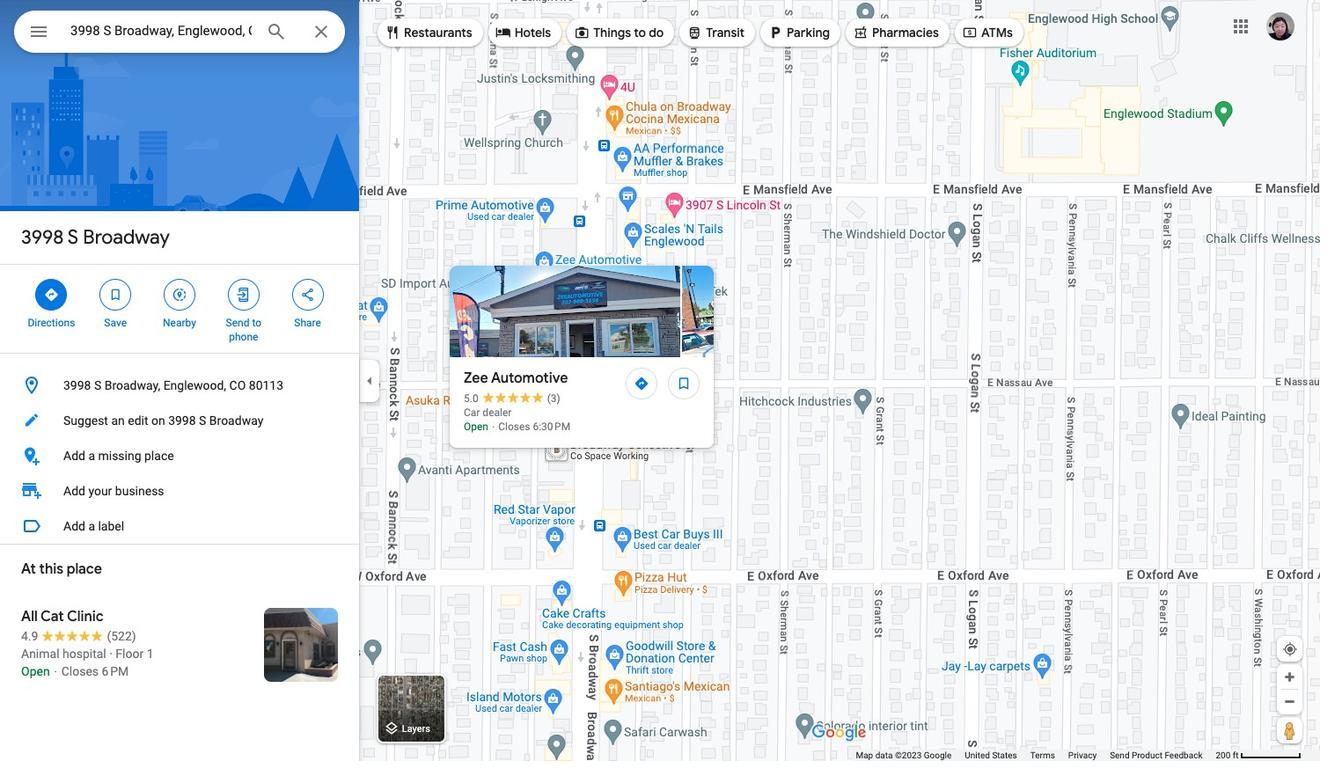 Task type: locate. For each thing, give the bounding box(es) containing it.
⋅ inside car dealer open ⋅ closes 6:30 pm
[[491, 421, 496, 433]]

None field
[[70, 20, 252, 41]]

map data ©2023 google
[[856, 751, 952, 760]]

collapse side panel image
[[360, 371, 379, 390]]

0 vertical spatial add
[[63, 449, 85, 463]]

add a label button
[[0, 509, 359, 544]]

3998 s broadway
[[21, 225, 170, 250]]

1 add from the top
[[63, 449, 85, 463]]

1 vertical spatial 3998
[[63, 378, 91, 393]]

broadway up 
[[83, 225, 170, 250]]

hospital
[[62, 647, 106, 661]]

1 vertical spatial add
[[63, 484, 85, 498]]

closes down dealer
[[498, 421, 530, 433]]

 button
[[14, 11, 63, 56]]

footer containing map data ©2023 google
[[856, 750, 1216, 761]]

automotive
[[491, 370, 568, 387]]

©2023
[[895, 751, 922, 760]]

6 pm
[[102, 665, 129, 679]]

0 horizontal spatial broadway
[[83, 225, 170, 250]]

add a missing place
[[63, 449, 174, 463]]

save image
[[676, 376, 692, 392]]

1 vertical spatial open
[[21, 665, 50, 679]]

a left missing
[[88, 449, 95, 463]]

1 a from the top
[[88, 449, 95, 463]]

place down on
[[144, 449, 174, 463]]

1 vertical spatial send
[[1110, 751, 1130, 760]]

show street view coverage image
[[1277, 717, 1303, 744]]

parking
[[787, 25, 830, 40]]

share
[[294, 317, 321, 329]]

80113
[[249, 378, 284, 393]]

0 vertical spatial broadway
[[83, 225, 170, 250]]

 atms
[[962, 23, 1013, 42]]

2 vertical spatial 3998
[[168, 414, 196, 428]]

1 vertical spatial broadway
[[209, 414, 263, 428]]

zoom in image
[[1283, 671, 1297, 684]]

restaurants
[[404, 25, 472, 40]]

(3)
[[547, 393, 560, 405]]

place right this on the left bottom of the page
[[67, 561, 102, 578]]


[[962, 23, 978, 42]]

a for label
[[88, 519, 95, 533]]

footer
[[856, 750, 1216, 761]]

add left 'your'
[[63, 484, 85, 498]]

send left product
[[1110, 751, 1130, 760]]

s inside suggest an edit on 3998 s broadway button
[[199, 414, 206, 428]]

0 horizontal spatial ⋅
[[53, 665, 58, 679]]


[[385, 23, 400, 42]]

1 horizontal spatial broadway
[[209, 414, 263, 428]]

1 horizontal spatial ⋅
[[491, 421, 496, 433]]

to inside send to phone
[[252, 317, 261, 329]]

add
[[63, 449, 85, 463], [63, 484, 85, 498], [63, 519, 85, 533]]

send for send product feedback
[[1110, 751, 1130, 760]]

2 vertical spatial add
[[63, 519, 85, 533]]

 search field
[[14, 11, 345, 56]]

suggest
[[63, 414, 108, 428]]

1 vertical spatial closes
[[61, 665, 99, 679]]

a
[[88, 449, 95, 463], [88, 519, 95, 533]]

add for add a missing place
[[63, 449, 85, 463]]

2 a from the top
[[88, 519, 95, 533]]

0 vertical spatial closes
[[498, 421, 530, 433]]

0 vertical spatial ⋅
[[491, 421, 496, 433]]

0 vertical spatial a
[[88, 449, 95, 463]]

zoom out image
[[1283, 695, 1297, 709]]

add for add your business
[[63, 484, 85, 498]]

floor
[[116, 647, 144, 661]]

3998 right on
[[168, 414, 196, 428]]

0 horizontal spatial place
[[67, 561, 102, 578]]

add your business link
[[0, 474, 359, 509]]

1 horizontal spatial closes
[[498, 421, 530, 433]]

0 horizontal spatial send
[[226, 317, 249, 329]]

privacy
[[1068, 751, 1097, 760]]

1 horizontal spatial to
[[634, 25, 646, 40]]

2 add from the top
[[63, 484, 85, 498]]

co
[[229, 378, 246, 393]]

to left the do
[[634, 25, 646, 40]]

send inside send to phone
[[226, 317, 249, 329]]

on
[[151, 414, 165, 428]]

terms
[[1030, 751, 1055, 760]]

⋅ down animal
[[53, 665, 58, 679]]

open down animal
[[21, 665, 50, 679]]

google account: michele murakami  
(michele.murakami@adept.ai) image
[[1267, 12, 1295, 40]]

1 vertical spatial place
[[67, 561, 102, 578]]

englewood,
[[163, 378, 226, 393]]

place
[[144, 449, 174, 463], [67, 561, 102, 578]]

pharmacies
[[872, 25, 939, 40]]

united
[[965, 751, 990, 760]]

1 vertical spatial to
[[252, 317, 261, 329]]

0 horizontal spatial s
[[68, 225, 79, 250]]

1 vertical spatial a
[[88, 519, 95, 533]]

transit
[[706, 25, 745, 40]]

2 vertical spatial s
[[199, 414, 206, 428]]

0 vertical spatial open
[[464, 421, 488, 433]]

0 horizontal spatial photo image
[[450, 266, 680, 357]]

directions image
[[634, 376, 650, 392]]

2 horizontal spatial s
[[199, 414, 206, 428]]

 parking
[[768, 23, 830, 42]]

0 vertical spatial s
[[68, 225, 79, 250]]

⋅
[[491, 421, 496, 433], [53, 665, 58, 679]]

to up the phone
[[252, 317, 261, 329]]

send up the phone
[[226, 317, 249, 329]]

200 ft button
[[1216, 751, 1302, 760]]

open inside animal hospital · floor 1 open ⋅ closes 6 pm
[[21, 665, 50, 679]]

open
[[464, 421, 488, 433], [21, 665, 50, 679]]

closes down hospital
[[61, 665, 99, 679]]

photo image
[[450, 266, 680, 357], [682, 266, 913, 357]]

6:30 pm
[[533, 421, 570, 433]]

footer inside google maps element
[[856, 750, 1216, 761]]

3998 up ""
[[21, 225, 64, 250]]

show your location image
[[1282, 642, 1298, 657]]

send product feedback
[[1110, 751, 1203, 760]]

broadway
[[83, 225, 170, 250], [209, 414, 263, 428]]

ft
[[1233, 751, 1239, 760]]

animal
[[21, 647, 59, 661]]

0 vertical spatial to
[[634, 25, 646, 40]]

broadway inside button
[[209, 414, 263, 428]]

terms button
[[1030, 750, 1055, 761]]

closes
[[498, 421, 530, 433], [61, 665, 99, 679]]

a left label
[[88, 519, 95, 533]]

3998 S Broadway, Englewood, CO 80113 field
[[14, 11, 345, 53]]

0 vertical spatial place
[[144, 449, 174, 463]]

1 horizontal spatial place
[[144, 449, 174, 463]]

1 horizontal spatial open
[[464, 421, 488, 433]]

1 horizontal spatial send
[[1110, 751, 1130, 760]]

s for broadway
[[68, 225, 79, 250]]

s inside 3998 s broadway, englewood, co 80113 button
[[94, 378, 101, 393]]

suggest an edit on 3998 s broadway button
[[0, 403, 359, 438]]

3998 up 'suggest'
[[63, 378, 91, 393]]

united states button
[[965, 750, 1017, 761]]

3998 s broadway main content
[[0, 0, 359, 761]]

1 vertical spatial s
[[94, 378, 101, 393]]


[[768, 23, 783, 42]]

1 horizontal spatial photo image
[[682, 266, 913, 357]]

s
[[68, 225, 79, 250], [94, 378, 101, 393], [199, 414, 206, 428]]

0 horizontal spatial to
[[252, 317, 261, 329]]

open down car
[[464, 421, 488, 433]]


[[172, 285, 187, 305]]

0 vertical spatial send
[[226, 317, 249, 329]]

closes inside animal hospital · floor 1 open ⋅ closes 6 pm
[[61, 665, 99, 679]]

broadway down co
[[209, 414, 263, 428]]

3 add from the top
[[63, 519, 85, 533]]

add a missing place button
[[0, 438, 359, 474]]

none field inside 3998 s broadway, englewood, co 80113 field
[[70, 20, 252, 41]]

add left label
[[63, 519, 85, 533]]

to
[[634, 25, 646, 40], [252, 317, 261, 329]]

3998 s broadway, englewood, co 80113 button
[[0, 368, 359, 403]]

send
[[226, 317, 249, 329], [1110, 751, 1130, 760]]

⋅ down dealer
[[491, 421, 496, 433]]


[[687, 23, 703, 42]]

add down 'suggest'
[[63, 449, 85, 463]]

0 horizontal spatial open
[[21, 665, 50, 679]]


[[108, 285, 123, 305]]

3998
[[21, 225, 64, 250], [63, 378, 91, 393], [168, 414, 196, 428]]

map
[[856, 751, 873, 760]]


[[495, 23, 511, 42]]

send inside button
[[1110, 751, 1130, 760]]

privacy button
[[1068, 750, 1097, 761]]

1 horizontal spatial s
[[94, 378, 101, 393]]

1 vertical spatial ⋅
[[53, 665, 58, 679]]


[[43, 285, 59, 305]]

0 vertical spatial 3998
[[21, 225, 64, 250]]

0 horizontal spatial closes
[[61, 665, 99, 679]]



Task type: vqa. For each thing, say whether or not it's contained in the screenshot.


Task type: describe. For each thing, give the bounding box(es) containing it.

[[28, 19, 49, 44]]

phone
[[229, 331, 258, 343]]

s for broadway,
[[94, 378, 101, 393]]

a for missing
[[88, 449, 95, 463]]


[[236, 285, 252, 305]]

label
[[98, 519, 124, 533]]

 things to do
[[574, 23, 664, 42]]

cat
[[41, 608, 64, 626]]

send for send to phone
[[226, 317, 249, 329]]

add your business
[[63, 484, 164, 498]]

feedback
[[1165, 751, 1203, 760]]

zee automotive tooltip
[[450, 266, 1320, 448]]

zee
[[464, 370, 488, 387]]


[[853, 23, 869, 42]]

your
[[88, 484, 112, 498]]

zee automotive element
[[464, 368, 568, 389]]

broadway,
[[104, 378, 160, 393]]


[[574, 23, 590, 42]]

open inside car dealer open ⋅ closes 6:30 pm
[[464, 421, 488, 433]]

missing
[[98, 449, 141, 463]]

car dealer element
[[464, 407, 512, 419]]

3998 s broadway, englewood, co 80113
[[63, 378, 284, 393]]

data
[[875, 751, 893, 760]]

save
[[104, 317, 127, 329]]

⋅ inside animal hospital · floor 1 open ⋅ closes 6 pm
[[53, 665, 58, 679]]

product
[[1132, 751, 1163, 760]]

actions for 3998 s broadway region
[[0, 265, 359, 353]]

states
[[992, 751, 1017, 760]]

3998 for 3998 s broadway, englewood, co 80113
[[63, 378, 91, 393]]

car
[[464, 407, 480, 419]]

all
[[21, 608, 38, 626]]

do
[[649, 25, 664, 40]]

google maps element
[[0, 0, 1320, 761]]

3998 for 3998 s broadway
[[21, 225, 64, 250]]

clinic
[[67, 608, 104, 626]]

1
[[147, 647, 154, 661]]

4.9
[[21, 629, 38, 643]]

hotels
[[515, 25, 551, 40]]

5.0
[[464, 393, 479, 405]]

1 photo image from the left
[[450, 266, 680, 357]]

5.0 stars 3 reviews image
[[464, 392, 560, 406]]

an
[[111, 414, 125, 428]]

send to phone
[[226, 317, 261, 343]]

nearby
[[163, 317, 196, 329]]

to inside  things to do
[[634, 25, 646, 40]]


[[300, 285, 316, 305]]

all cat clinic
[[21, 608, 104, 626]]

4.9 stars 522 reviews image
[[21, 628, 136, 645]]

this
[[39, 561, 63, 578]]

 pharmacies
[[853, 23, 939, 42]]

layers
[[402, 724, 430, 735]]

atms
[[981, 25, 1013, 40]]

dealer
[[483, 407, 512, 419]]

things
[[593, 25, 631, 40]]

at
[[21, 561, 36, 578]]

zee automotive
[[464, 370, 568, 387]]

·
[[109, 647, 113, 661]]

at this place
[[21, 561, 102, 578]]

 transit
[[687, 23, 745, 42]]

google
[[924, 751, 952, 760]]

 restaurants
[[385, 23, 472, 42]]

place inside button
[[144, 449, 174, 463]]

2 photo image from the left
[[682, 266, 913, 357]]

200 ft
[[1216, 751, 1239, 760]]

suggest an edit on 3998 s broadway
[[63, 414, 263, 428]]

directions
[[28, 317, 75, 329]]

add a label
[[63, 519, 124, 533]]

edit
[[128, 414, 148, 428]]

(522)
[[107, 629, 136, 643]]

animal hospital · floor 1 open ⋅ closes 6 pm
[[21, 647, 154, 679]]

add for add a label
[[63, 519, 85, 533]]

200
[[1216, 751, 1231, 760]]

closes inside car dealer open ⋅ closes 6:30 pm
[[498, 421, 530, 433]]

 hotels
[[495, 23, 551, 42]]

send product feedback button
[[1110, 750, 1203, 761]]

united states
[[965, 751, 1017, 760]]

business
[[115, 484, 164, 498]]



